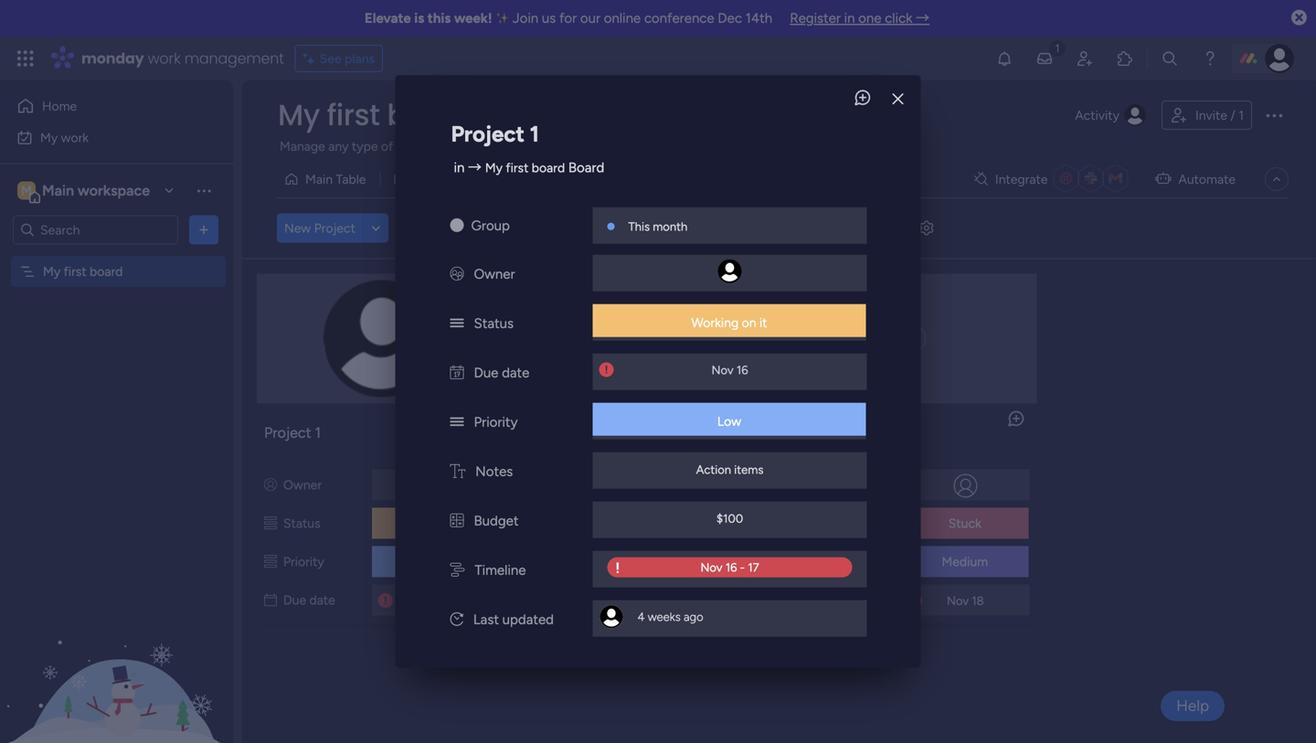 Task type: locate. For each thing, give the bounding box(es) containing it.
1 horizontal spatial owner
[[474, 266, 515, 282]]

of right type
[[381, 139, 393, 154]]

status
[[474, 315, 514, 332], [283, 516, 321, 531]]

0 vertical spatial working on it
[[692, 315, 768, 330]]

working for v2 status image
[[692, 315, 739, 330]]

main workspace
[[42, 182, 150, 199]]

0 horizontal spatial priority
[[283, 554, 324, 570]]

status for v2 status outline icon
[[283, 516, 321, 531]]

0 horizontal spatial status
[[283, 516, 321, 531]]

show board description image
[[487, 106, 509, 124]]

2 horizontal spatial nov
[[947, 594, 969, 608]]

→ right click
[[916, 10, 930, 27]]

calendar
[[584, 171, 635, 187]]

1 vertical spatial my first board
[[43, 264, 123, 279]]

0 horizontal spatial it
[[466, 516, 473, 531]]

due right dapulse date column 'image'
[[474, 365, 499, 381]]

0 horizontal spatial →
[[468, 159, 482, 176]]

in down 'assign'
[[454, 159, 465, 176]]

working on it
[[692, 315, 768, 330], [397, 516, 473, 531]]

lottie animation image
[[0, 559, 233, 743]]

my down owners,
[[485, 160, 503, 175]]

working up nov 16
[[692, 315, 739, 330]]

my down search in workspace field on the top of the page
[[43, 264, 61, 279]]

0 horizontal spatial main
[[42, 182, 74, 199]]

this
[[428, 10, 451, 27]]

1 horizontal spatial working
[[692, 315, 739, 330]]

0 horizontal spatial my first board
[[43, 264, 123, 279]]

project 1 up my first board link
[[451, 120, 539, 147]]

and
[[609, 139, 630, 154]]

2 vertical spatial first
[[64, 264, 87, 279]]

my first board up type
[[278, 95, 474, 135]]

1 horizontal spatial of
[[696, 139, 708, 154]]

items
[[734, 462, 764, 477]]

working inside "project 1" dialog
[[692, 315, 739, 330]]

project right new
[[314, 220, 356, 236]]

home
[[42, 98, 77, 114]]

0 horizontal spatial on
[[448, 516, 463, 531]]

v2 status outline image
[[264, 516, 277, 531]]

nov 18
[[947, 594, 984, 608]]

card cover image image
[[269, 280, 495, 397], [632, 324, 662, 353], [897, 324, 927, 353]]

1 vertical spatial board
[[532, 160, 565, 175]]

help button
[[1161, 691, 1225, 721]]

main inside button
[[305, 171, 333, 187]]

1 horizontal spatial on
[[742, 315, 757, 330]]

due date right v2 calendar view small outline icon
[[813, 592, 865, 608]]

card cover image image for medium
[[897, 324, 927, 353]]

person
[[635, 220, 674, 236]]

Search in workspace field
[[38, 219, 153, 240]]

in left one
[[844, 10, 855, 27]]

owner right dapulse person column image
[[813, 477, 852, 493]]

2 horizontal spatial owner
[[813, 477, 852, 493]]

1 vertical spatial working
[[397, 516, 445, 531]]

1
[[1239, 107, 1244, 123], [530, 120, 539, 147], [315, 424, 321, 442]]

My first board field
[[273, 95, 479, 135]]

1 vertical spatial status
[[283, 516, 321, 531]]

main inside workspace selection element
[[42, 182, 74, 199]]

my first board
[[278, 95, 474, 135], [43, 264, 123, 279]]

dapulse person column image
[[264, 477, 277, 493]]

date inside "project 1" dialog
[[502, 365, 530, 381]]

status for v2 status image
[[474, 315, 514, 332]]

nov left 18
[[947, 594, 969, 608]]

owner for project 3
[[813, 477, 852, 493]]

1 horizontal spatial status
[[474, 315, 514, 332]]

updated
[[503, 611, 554, 628]]

work for monday
[[148, 48, 181, 69]]

2 v2 overdue deadline image from the left
[[908, 592, 923, 610]]

1 horizontal spatial project 1
[[451, 120, 539, 147]]

due up updated on the bottom of page
[[548, 592, 571, 608]]

0 horizontal spatial of
[[381, 139, 393, 154]]

type
[[352, 139, 378, 154]]

date right v2 calendar view small outline icon
[[839, 592, 865, 608]]

select product image
[[16, 49, 35, 68]]

0 vertical spatial first
[[327, 95, 380, 135]]

2 horizontal spatial first
[[506, 160, 529, 175]]

first up type
[[327, 95, 380, 135]]

1 vertical spatial first
[[506, 160, 529, 175]]

1 vertical spatial working on it
[[397, 516, 473, 531]]

v2 status outline image down v2 status outline icon
[[264, 554, 277, 570]]

status right v2 status image
[[474, 315, 514, 332]]

project 1 up dapulse person column icon
[[264, 424, 321, 442]]

2 horizontal spatial 1
[[1239, 107, 1244, 123]]

0 vertical spatial status
[[474, 315, 514, 332]]

→ inside "project 1" dialog
[[468, 159, 482, 176]]

0 vertical spatial →
[[916, 10, 930, 27]]

0 vertical spatial in
[[844, 10, 855, 27]]

row group containing project 1
[[250, 267, 1309, 638]]

0 horizontal spatial in
[[454, 159, 465, 176]]

1 horizontal spatial 1
[[530, 120, 539, 147]]

v2 calendar view small outline image
[[264, 592, 277, 608]]

due
[[474, 365, 499, 381], [283, 592, 306, 608], [548, 592, 571, 608], [813, 592, 836, 608]]

priority for project 3
[[813, 554, 854, 570]]

0 vertical spatial work
[[148, 48, 181, 69]]

due date right dapulse date column 'image'
[[474, 365, 530, 381]]

v2 overdue deadline image
[[378, 592, 393, 610], [908, 592, 923, 610]]

board
[[387, 95, 474, 135], [532, 160, 565, 175], [90, 264, 123, 279]]

inbox image
[[1036, 49, 1054, 68]]

project up gantt button
[[451, 120, 525, 147]]

main for main workspace
[[42, 182, 74, 199]]

work down home
[[61, 130, 89, 145]]

1 vertical spatial →
[[468, 159, 482, 176]]

dapulse date column image
[[450, 365, 464, 381]]

1 v2 status outline image from the left
[[264, 554, 277, 570]]

of
[[381, 139, 393, 154], [696, 139, 708, 154]]

main for main table
[[305, 171, 333, 187]]

see plans
[[320, 51, 375, 66]]

nov left '16'
[[712, 363, 734, 377]]

is
[[414, 10, 424, 27]]

board down search in workspace field on the top of the page
[[90, 264, 123, 279]]

board
[[569, 159, 605, 176]]

due right v2 calendar view small outline image on the bottom of the page
[[283, 592, 306, 608]]

of right track
[[696, 139, 708, 154]]

date left v2 done deadline icon
[[574, 592, 600, 608]]

m
[[21, 183, 32, 198]]

notes
[[476, 463, 513, 480]]

0 vertical spatial on
[[742, 315, 757, 330]]

0 horizontal spatial v2 overdue deadline image
[[378, 592, 393, 610]]

search everything image
[[1161, 49, 1179, 68]]

activity
[[1076, 107, 1120, 123]]

0 vertical spatial it
[[760, 315, 768, 330]]

due date inside "project 1" dialog
[[474, 365, 530, 381]]

add widget
[[435, 220, 502, 235]]

monday work management
[[81, 48, 284, 69]]

priority
[[474, 414, 518, 430], [283, 554, 324, 570], [813, 554, 854, 570]]

nov
[[712, 363, 734, 377], [683, 594, 705, 608], [947, 594, 969, 608]]

1 vertical spatial on
[[448, 516, 463, 531]]

working on it up dapulse timeline column icon
[[397, 516, 473, 531]]

status right v2 status outline icon
[[283, 516, 321, 531]]

on for v2 status image
[[742, 315, 757, 330]]

1 horizontal spatial main
[[305, 171, 333, 187]]

0 horizontal spatial first
[[64, 264, 87, 279]]

owner for project 1
[[283, 477, 322, 493]]

register
[[790, 10, 841, 27]]

register in one click →
[[790, 10, 930, 27]]

1 inside invite / 1 button
[[1239, 107, 1244, 123]]

plans
[[345, 51, 375, 66]]

0 vertical spatial project 1
[[451, 120, 539, 147]]

v2 overdue deadline image for project 3
[[908, 592, 923, 610]]

working on it for v2 status image
[[692, 315, 768, 330]]

automate
[[1179, 171, 1236, 187]]

2 of from the left
[[696, 139, 708, 154]]

chart
[[524, 171, 556, 187]]

v2 status image
[[450, 414, 464, 430]]

it inside "project 1" dialog
[[760, 315, 768, 330]]

1 vertical spatial it
[[466, 516, 473, 531]]

priority inside "project 1" dialog
[[474, 414, 518, 430]]

board down the set
[[532, 160, 565, 175]]

due date
[[474, 365, 530, 381], [283, 592, 335, 608], [548, 592, 600, 608], [813, 592, 865, 608]]

1 horizontal spatial first
[[327, 95, 380, 135]]

v2 status outline image
[[264, 554, 277, 570], [794, 554, 807, 570]]

working on it for v2 status outline icon
[[397, 516, 473, 531]]

0 horizontal spatial board
[[90, 264, 123, 279]]

date right v2 calendar view small outline image on the bottom of the page
[[310, 592, 335, 608]]

project 1
[[451, 120, 539, 147], [264, 424, 321, 442]]

v2 overdue deadline image
[[599, 361, 614, 379]]

kanban
[[394, 171, 436, 187]]

row group
[[250, 267, 1309, 638]]

join
[[513, 10, 539, 27]]

first
[[327, 95, 380, 135], [506, 160, 529, 175], [64, 264, 87, 279]]

new project button
[[277, 213, 363, 243]]

working left dapulse numbers column image
[[397, 516, 445, 531]]

ago
[[684, 610, 704, 624]]

due date for medium
[[813, 592, 865, 608]]

1 horizontal spatial card cover image image
[[632, 324, 662, 353]]

on left the budget
[[448, 516, 463, 531]]

0 horizontal spatial project 1
[[264, 424, 321, 442]]

1 image
[[1050, 37, 1066, 58]]

date for high
[[574, 592, 600, 608]]

2 horizontal spatial priority
[[813, 554, 854, 570]]

1 horizontal spatial it
[[760, 315, 768, 330]]

owner
[[474, 266, 515, 282], [283, 477, 322, 493], [813, 477, 852, 493]]

date
[[502, 365, 530, 381], [310, 592, 335, 608], [574, 592, 600, 608], [839, 592, 865, 608]]

1 horizontal spatial v2 overdue deadline image
[[908, 592, 923, 610]]

1 of from the left
[[381, 139, 393, 154]]

due date for high
[[548, 592, 600, 608]]

my down home
[[40, 130, 58, 145]]

due inside "project 1" dialog
[[474, 365, 499, 381]]

action items
[[696, 462, 764, 477]]

this month
[[629, 219, 688, 234]]

owner right v2 multiple person column icon
[[474, 266, 515, 282]]

1 horizontal spatial v2 status outline image
[[794, 554, 807, 570]]

0 horizontal spatial work
[[61, 130, 89, 145]]

card cover image image for high
[[632, 324, 662, 353]]

0 vertical spatial my first board
[[278, 95, 474, 135]]

owner right dapulse person column icon
[[283, 477, 322, 493]]

v2 status outline image up v2 calendar view small outline icon
[[794, 554, 807, 570]]

on up '16'
[[742, 315, 757, 330]]

working for v2 status outline icon
[[397, 516, 445, 531]]

it
[[760, 315, 768, 330], [466, 516, 473, 531]]

2 vertical spatial board
[[90, 264, 123, 279]]

status inside row group
[[283, 516, 321, 531]]

2 v2 status outline image from the left
[[794, 554, 807, 570]]

0 horizontal spatial card cover image image
[[269, 280, 495, 397]]

in
[[844, 10, 855, 27], [454, 159, 465, 176]]

1 horizontal spatial working on it
[[692, 315, 768, 330]]

main left table
[[305, 171, 333, 187]]

my first board down search in workspace field on the top of the page
[[43, 264, 123, 279]]

owner inside "project 1" dialog
[[474, 266, 515, 282]]

main right workspace "image"
[[42, 182, 74, 199]]

invite / 1 button
[[1162, 101, 1253, 130]]

my inside button
[[40, 130, 58, 145]]

invite
[[1196, 107, 1228, 123]]

track
[[664, 139, 693, 154]]

0 vertical spatial board
[[387, 95, 474, 135]]

month
[[653, 219, 688, 234]]

1 vertical spatial in
[[454, 159, 465, 176]]

budget
[[474, 513, 519, 529]]

first down search in workspace field on the top of the page
[[64, 264, 87, 279]]

for
[[560, 10, 577, 27]]

nov for status
[[712, 363, 734, 377]]

due for medium
[[813, 592, 836, 608]]

0 horizontal spatial owner
[[283, 477, 322, 493]]

stands.
[[823, 139, 863, 154]]

1 v2 overdue deadline image from the left
[[378, 592, 393, 610]]

dapulse integrations image
[[975, 172, 988, 186]]

1 horizontal spatial in
[[844, 10, 855, 27]]

due right v2 calendar view small outline icon
[[813, 592, 836, 608]]

work inside button
[[61, 130, 89, 145]]

main
[[305, 171, 333, 187], [42, 182, 74, 199]]

due for working on it
[[474, 365, 499, 381]]

due date up updated on the bottom of page
[[548, 592, 600, 608]]

0 horizontal spatial working
[[397, 516, 445, 531]]

4 weeks ago
[[638, 610, 704, 624]]

working on it inside "project 1" dialog
[[692, 315, 768, 330]]

0 horizontal spatial v2 status outline image
[[264, 554, 277, 570]]

0 vertical spatial working
[[692, 315, 739, 330]]

1 vertical spatial work
[[61, 130, 89, 145]]

option
[[0, 255, 233, 259]]

first down owners,
[[506, 160, 529, 175]]

john smith image
[[1265, 44, 1295, 73]]

working on it up nov 16
[[692, 315, 768, 330]]

monday
[[81, 48, 144, 69]]

nov up ago
[[683, 594, 705, 608]]

board up project.
[[387, 95, 474, 135]]

date right dapulse date column 'image'
[[502, 365, 530, 381]]

on inside "project 1" dialog
[[742, 315, 757, 330]]

add
[[435, 220, 459, 235]]

manage any type of project. assign owners, set timelines and keep track of where your project stands.
[[280, 139, 863, 154]]

2 horizontal spatial card cover image image
[[897, 324, 927, 353]]

dapulse numbers column image
[[450, 513, 464, 529]]

1 horizontal spatial nov
[[712, 363, 734, 377]]

work right monday
[[148, 48, 181, 69]]

1 horizontal spatial work
[[148, 48, 181, 69]]

nov inside "project 1" dialog
[[712, 363, 734, 377]]

low
[[718, 414, 742, 429]]

set
[[533, 139, 551, 154]]

0 horizontal spatial working on it
[[397, 516, 473, 531]]

1 horizontal spatial priority
[[474, 414, 518, 430]]

due for high
[[548, 592, 571, 608]]

nov for priority
[[947, 594, 969, 608]]

board inside in → my first board board
[[532, 160, 565, 175]]

project inside dialog
[[451, 120, 525, 147]]

2 horizontal spatial board
[[532, 160, 565, 175]]

status inside "project 1" dialog
[[474, 315, 514, 332]]

→ down 'assign'
[[468, 159, 482, 176]]



Task type: vqa. For each thing, say whether or not it's contained in the screenshot.
the top →
yes



Task type: describe. For each thing, give the bounding box(es) containing it.
it for v2 status outline icon
[[466, 516, 473, 531]]

work for my
[[61, 130, 89, 145]]

date for medium
[[839, 592, 865, 608]]

integrate
[[996, 171, 1048, 187]]

any
[[328, 139, 349, 154]]

dec
[[718, 10, 742, 27]]

priority for project 1
[[283, 554, 324, 570]]

new project
[[284, 220, 356, 236]]

project inside button
[[314, 220, 356, 236]]

my work button
[[11, 123, 197, 152]]

workspace image
[[17, 181, 36, 201]]

my work
[[40, 130, 89, 145]]

workspace
[[78, 182, 150, 199]]

online
[[604, 10, 641, 27]]

week!
[[454, 10, 492, 27]]

0 horizontal spatial 1
[[315, 424, 321, 442]]

chart button
[[510, 165, 570, 194]]

0 horizontal spatial nov
[[683, 594, 705, 608]]

3
[[845, 424, 853, 442]]

table
[[336, 171, 366, 187]]

assign
[[444, 139, 482, 154]]

lottie animation element
[[0, 559, 233, 743]]

project.
[[397, 139, 441, 154]]

high
[[687, 554, 714, 570]]

autopilot image
[[1156, 167, 1172, 190]]

due date for working on it
[[474, 365, 530, 381]]

new
[[284, 220, 311, 236]]

1 vertical spatial project 1
[[264, 424, 321, 442]]

my first board link
[[485, 160, 565, 175]]

help image
[[1201, 49, 1220, 68]]

elevate is this week! ✨ join us for our online conference dec 14th
[[365, 10, 773, 27]]

✨
[[496, 10, 509, 27]]

collapse board header image
[[1270, 172, 1285, 187]]

owners,
[[485, 139, 530, 154]]

$100
[[717, 511, 744, 526]]

management
[[184, 48, 284, 69]]

notifications image
[[996, 49, 1014, 68]]

1 horizontal spatial board
[[387, 95, 474, 135]]

weeks
[[648, 610, 681, 624]]

click
[[885, 10, 913, 27]]

first inside list box
[[64, 264, 87, 279]]

see plans button
[[295, 45, 383, 72]]

14th
[[746, 10, 773, 27]]

elevate
[[365, 10, 411, 27]]

v2 done deadline image
[[643, 592, 658, 610]]

17
[[708, 594, 719, 608]]

activity button
[[1068, 101, 1155, 130]]

v2 calendar view small outline image
[[794, 592, 807, 608]]

conference
[[644, 10, 715, 27]]

dapulse timeline column image
[[450, 562, 465, 579]]

last updated
[[474, 611, 554, 628]]

on for v2 status outline icon
[[448, 516, 463, 531]]

v2 status outline image for project 3
[[794, 554, 807, 570]]

v2 status outline image for project 1
[[264, 554, 277, 570]]

nov 17
[[683, 594, 719, 608]]

main table
[[305, 171, 366, 187]]

gantt
[[464, 171, 497, 187]]

see
[[320, 51, 342, 66]]

v2 multiple person column image
[[450, 266, 464, 282]]

stuck
[[949, 516, 982, 531]]

Search field
[[541, 215, 596, 241]]

project
[[778, 139, 820, 154]]

timelines
[[554, 139, 605, 154]]

18
[[972, 594, 984, 608]]

help
[[1177, 697, 1210, 715]]

apps image
[[1116, 49, 1135, 68]]

this
[[629, 219, 650, 234]]

v2 pulse updated log image
[[450, 611, 463, 628]]

dapulse person column image
[[794, 477, 807, 493]]

4
[[638, 610, 645, 624]]

my up the manage
[[278, 95, 320, 135]]

project left 3
[[794, 424, 841, 442]]

home button
[[11, 91, 197, 121]]

add widget button
[[401, 213, 510, 242]]

gantt button
[[450, 165, 510, 194]]

group
[[471, 217, 510, 234]]

v2 status image
[[450, 315, 464, 332]]

calendar button
[[570, 165, 648, 194]]

workspace selection element
[[17, 180, 153, 203]]

it for v2 status image
[[760, 315, 768, 330]]

main table button
[[277, 165, 380, 194]]

my inside in → my first board board
[[485, 160, 503, 175]]

project 1 inside dialog
[[451, 120, 539, 147]]

project up dapulse person column icon
[[264, 424, 311, 442]]

in inside "project 1" dialog
[[454, 159, 465, 176]]

due date right v2 calendar view small outline image on the bottom of the page
[[283, 592, 335, 608]]

my inside list box
[[43, 264, 61, 279]]

invite / 1
[[1196, 107, 1244, 123]]

keep
[[633, 139, 661, 154]]

register in one click → link
[[790, 10, 930, 27]]

in → my first board board
[[454, 159, 605, 176]]

our
[[581, 10, 601, 27]]

date for working on it
[[502, 365, 530, 381]]

last
[[474, 611, 499, 628]]

your
[[750, 139, 775, 154]]

nov 16
[[712, 363, 748, 377]]

close image
[[893, 92, 904, 106]]

invite members image
[[1076, 49, 1094, 68]]

my first board list box
[[0, 252, 233, 534]]

1 horizontal spatial my first board
[[278, 95, 474, 135]]

manage
[[280, 139, 325, 154]]

16
[[737, 363, 748, 377]]

board inside list box
[[90, 264, 123, 279]]

v2 overdue deadline image for project 1
[[378, 592, 393, 610]]

angle down image
[[372, 221, 381, 235]]

project 1 dialog
[[395, 75, 921, 668]]

my first board inside list box
[[43, 264, 123, 279]]

1 horizontal spatial →
[[916, 10, 930, 27]]

person button
[[606, 213, 685, 243]]

where
[[711, 139, 746, 154]]

1 inside "project 1" dialog
[[530, 120, 539, 147]]

first inside in → my first board board
[[506, 160, 529, 175]]

us
[[542, 10, 556, 27]]

v2 sun image
[[450, 217, 464, 234]]

manage any type of project. assign owners, set timelines and keep track of where your project stands. button
[[277, 135, 891, 157]]

dapulse text column image
[[450, 463, 466, 480]]

/
[[1231, 107, 1236, 123]]



